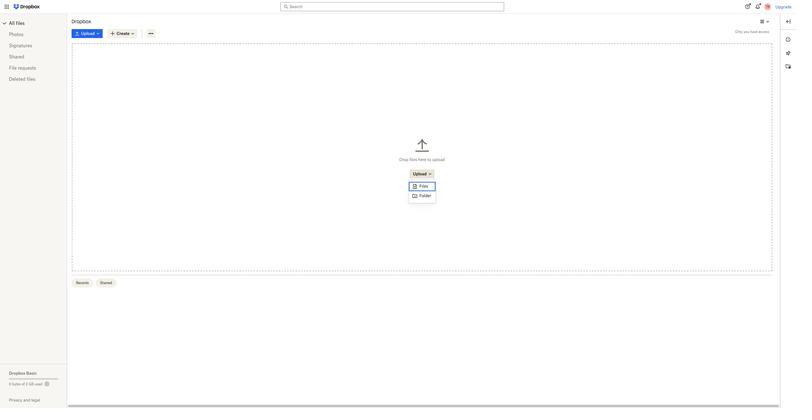 Task type: vqa. For each thing, say whether or not it's contained in the screenshot.
'list item'
no



Task type: describe. For each thing, give the bounding box(es) containing it.
files for deleted
[[27, 76, 35, 82]]

signatures link
[[9, 40, 58, 51]]

2
[[26, 382, 28, 386]]

open details pane image
[[785, 18, 792, 25]]

bytes
[[12, 382, 21, 386]]

dropbox for dropbox
[[72, 19, 91, 24]]

upload
[[413, 171, 427, 176]]

only
[[736, 30, 743, 34]]

privacy and legal link
[[9, 398, 67, 403]]

gb
[[29, 382, 34, 386]]

basic
[[26, 371, 37, 376]]

all files link
[[9, 19, 67, 28]]

shared
[[9, 54, 24, 60]]

drop files here to upload
[[400, 157, 445, 162]]

requests
[[18, 65, 36, 71]]

recents button
[[72, 279, 93, 288]]

only you have access
[[736, 30, 770, 34]]

open information panel image
[[785, 36, 792, 43]]

files for drop
[[410, 157, 417, 162]]

starred button
[[96, 279, 117, 288]]

starred
[[100, 281, 112, 285]]

all files
[[9, 20, 25, 26]]

0 bytes of 2 gb used
[[9, 382, 42, 386]]

here
[[419, 157, 427, 162]]

dropbox basic
[[9, 371, 37, 376]]

privacy and legal
[[9, 398, 40, 403]]

all
[[9, 20, 15, 26]]

used
[[35, 382, 42, 386]]

of
[[22, 382, 25, 386]]

have
[[751, 30, 758, 34]]

upgrade link
[[776, 4, 792, 9]]

files for all
[[16, 20, 25, 26]]

and
[[23, 398, 30, 403]]

access
[[759, 30, 770, 34]]

get more space image
[[44, 381, 50, 388]]

photos
[[9, 32, 23, 37]]



Task type: locate. For each thing, give the bounding box(es) containing it.
upload
[[432, 157, 445, 162]]

files
[[420, 184, 428, 188]]

deleted files
[[9, 76, 35, 82]]

drop
[[400, 157, 409, 162]]

photos link
[[9, 29, 58, 40]]

files inside 'link'
[[16, 20, 25, 26]]

file
[[9, 65, 17, 71]]

files right all
[[16, 20, 25, 26]]

recents
[[76, 281, 89, 285]]

global header element
[[0, 0, 797, 14]]

0 horizontal spatial dropbox
[[9, 371, 25, 376]]

deleted
[[9, 76, 25, 82]]

legal
[[31, 398, 40, 403]]

file requests link
[[9, 62, 58, 74]]

folder
[[420, 193, 431, 198]]

to
[[428, 157, 431, 162]]

open activity image
[[785, 63, 792, 70]]

shared link
[[9, 51, 58, 62]]

dropbox
[[72, 19, 91, 24], [9, 371, 25, 376]]

dropbox logo - go to the homepage image
[[11, 2, 42, 11]]

files down file requests link
[[27, 76, 35, 82]]

file requests
[[9, 65, 36, 71]]

files
[[16, 20, 25, 26], [27, 76, 35, 82], [410, 157, 417, 162]]

1 horizontal spatial files
[[27, 76, 35, 82]]

you
[[744, 30, 750, 34]]

1 horizontal spatial dropbox
[[72, 19, 91, 24]]

1 vertical spatial dropbox
[[9, 371, 25, 376]]

2 horizontal spatial files
[[410, 157, 417, 162]]

upgrade
[[776, 4, 792, 9]]

deleted files link
[[9, 74, 58, 85]]

2 vertical spatial files
[[410, 157, 417, 162]]

upload button
[[410, 169, 435, 178]]

open pinned items image
[[785, 50, 792, 57]]

dropbox for dropbox basic
[[9, 371, 25, 376]]

0 horizontal spatial files
[[16, 20, 25, 26]]

0 vertical spatial dropbox
[[72, 19, 91, 24]]

files left here
[[410, 157, 417, 162]]

1 vertical spatial files
[[27, 76, 35, 82]]

0
[[9, 382, 11, 386]]

0 vertical spatial files
[[16, 20, 25, 26]]

signatures
[[9, 43, 32, 48]]

privacy
[[9, 398, 22, 403]]



